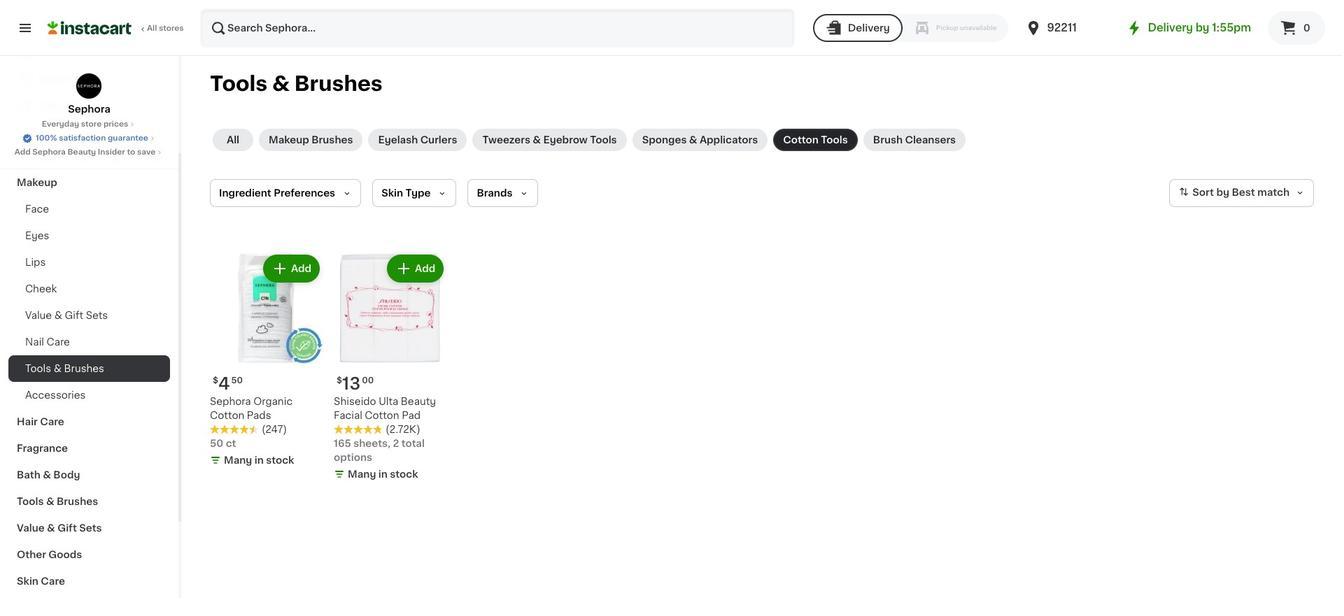 Task type: describe. For each thing, give the bounding box(es) containing it.
fragrance link
[[8, 435, 170, 462]]

nail care
[[25, 337, 70, 347]]

skin for skin type
[[382, 188, 403, 198]]

brushes up makeup brushes link on the top left
[[294, 73, 383, 94]]

face
[[25, 204, 49, 214]]

service type group
[[813, 14, 1008, 42]]

save
[[137, 148, 156, 156]]

type
[[406, 188, 431, 198]]

hair care
[[17, 417, 64, 427]]

0 vertical spatial tools & brushes
[[210, 73, 383, 94]]

many in stock for 4
[[224, 456, 294, 466]]

again
[[71, 73, 98, 83]]

facial
[[334, 411, 362, 421]]

many in stock for 13
[[348, 470, 418, 480]]

best match
[[1232, 188, 1290, 198]]

by for delivery
[[1196, 22, 1210, 33]]

in for 13
[[379, 470, 388, 480]]

delivery for delivery by 1:55pm
[[1148, 22, 1193, 33]]

lips
[[25, 258, 46, 267]]

eyes
[[25, 231, 49, 241]]

all for all
[[227, 135, 239, 145]]

165
[[334, 439, 351, 449]]

delivery button
[[813, 14, 903, 42]]

ingredient
[[219, 188, 271, 198]]

13
[[342, 376, 361, 392]]

skin care
[[17, 577, 65, 587]]

ready
[[88, 151, 120, 161]]

shop
[[39, 45, 65, 55]]

care for nail care
[[47, 337, 70, 347]]

tools & brushes for second tools & brushes link from the top
[[17, 497, 98, 507]]

92211 button
[[1025, 8, 1109, 48]]

hair care link
[[8, 409, 170, 435]]

cleansers
[[905, 135, 956, 145]]

goods
[[49, 550, 82, 560]]

eyebrow
[[543, 135, 588, 145]]

sponges & applicators link
[[632, 129, 768, 151]]

sort
[[1193, 188, 1214, 198]]

holiday
[[17, 151, 56, 161]]

buy
[[39, 73, 59, 83]]

bath
[[17, 470, 40, 480]]

fragrance
[[17, 444, 68, 454]]

Best match Sort by field
[[1170, 179, 1314, 207]]

brands
[[477, 188, 513, 198]]

sephora for sephora
[[68, 104, 110, 114]]

everyday
[[42, 120, 79, 128]]

$ 13 00
[[337, 376, 374, 392]]

value for second value & gift sets link from the bottom
[[25, 311, 52, 321]]

add for 13
[[415, 264, 435, 274]]

care for skin care
[[41, 577, 65, 587]]

gift for second value & gift sets link from the bottom
[[65, 311, 83, 321]]

total
[[402, 439, 425, 449]]

ingredient preferences button
[[210, 179, 361, 207]]

everyday store prices link
[[42, 119, 137, 130]]

tweezers & eyebrow tools
[[483, 135, 617, 145]]

cotton inside sephora organic cotton pads
[[210, 411, 244, 421]]

sponges
[[642, 135, 687, 145]]

buy it again link
[[8, 64, 170, 92]]

brush
[[873, 135, 903, 145]]

brush cleansers
[[873, 135, 956, 145]]

50 inside $ 4 50
[[231, 377, 243, 385]]

other goods link
[[8, 542, 170, 568]]

to
[[127, 148, 135, 156]]

lips link
[[8, 249, 170, 276]]

& up makeup brushes link on the top left
[[272, 73, 290, 94]]

eyelash curlers link
[[368, 129, 467, 151]]

nail
[[25, 337, 44, 347]]

ulta
[[379, 397, 398, 407]]

value & gift sets for second value & gift sets link from the bottom
[[25, 311, 108, 321]]

guarantee
[[108, 134, 148, 142]]

0 horizontal spatial add
[[15, 148, 31, 156]]

tools down bath
[[17, 497, 44, 507]]

party
[[58, 151, 86, 161]]

many for 13
[[348, 470, 376, 480]]

cotton inside shiseido ulta beauty facial cotton pad
[[365, 411, 399, 421]]

100% satisfaction guarantee button
[[22, 130, 157, 144]]

value for 2nd value & gift sets link from the top of the page
[[17, 524, 45, 533]]

curlers
[[420, 135, 457, 145]]

product group containing 4
[[210, 252, 323, 470]]

it
[[61, 73, 68, 83]]

pad
[[402, 411, 421, 421]]

buy it again
[[39, 73, 98, 83]]

everyday store prices
[[42, 120, 128, 128]]

0
[[1304, 23, 1311, 33]]

eyes link
[[8, 223, 170, 249]]

lists
[[39, 101, 63, 111]]

165 sheets, 2 total options
[[334, 439, 425, 463]]

instacart logo image
[[48, 20, 132, 36]]

tools inside cotton tools link
[[821, 135, 848, 145]]

& down bath & body
[[46, 497, 54, 507]]

& left eyebrow
[[533, 135, 541, 145]]

92211
[[1047, 22, 1077, 33]]

4
[[218, 376, 230, 392]]

brushes down body
[[57, 497, 98, 507]]

options
[[334, 453, 372, 463]]

add button for 4
[[264, 256, 319, 281]]

2 tools & brushes link from the top
[[8, 489, 170, 515]]

sephora organic cotton pads
[[210, 397, 293, 421]]

beauty for add
[[68, 148, 96, 156]]

cheek link
[[8, 276, 170, 302]]

add for 4
[[291, 264, 312, 274]]

2
[[393, 439, 399, 449]]



Task type: locate. For each thing, give the bounding box(es) containing it.
skin inside the skin type dropdown button
[[382, 188, 403, 198]]

many in stock down 165 sheets, 2 total options
[[348, 470, 418, 480]]

makeup brushes
[[269, 135, 353, 145]]

2 add button from the left
[[388, 256, 442, 281]]

1 horizontal spatial delivery
[[1148, 22, 1193, 33]]

1 horizontal spatial by
[[1217, 188, 1230, 198]]

eyelash
[[378, 135, 418, 145]]

skin care link
[[8, 568, 170, 595]]

many for 4
[[224, 456, 252, 466]]

1 horizontal spatial cotton
[[365, 411, 399, 421]]

in down (247)
[[255, 456, 264, 466]]

0 horizontal spatial in
[[255, 456, 264, 466]]

1 vertical spatial skin
[[17, 577, 38, 587]]

care right 'nail'
[[47, 337, 70, 347]]

0 vertical spatial tools & brushes link
[[8, 356, 170, 382]]

0 vertical spatial value
[[25, 311, 52, 321]]

makeup for makeup
[[17, 178, 57, 188]]

1 horizontal spatial $
[[337, 377, 342, 385]]

00
[[362, 377, 374, 385]]

cotton
[[783, 135, 819, 145], [210, 411, 244, 421], [365, 411, 399, 421]]

sephora inside sephora organic cotton pads
[[210, 397, 251, 407]]

0 vertical spatial makeup
[[269, 135, 309, 145]]

cotton inside cotton tools link
[[783, 135, 819, 145]]

organic
[[253, 397, 293, 407]]

2 vertical spatial sephora
[[210, 397, 251, 407]]

0 vertical spatial many
[[224, 456, 252, 466]]

0 button
[[1268, 11, 1326, 45]]

0 vertical spatial value & gift sets link
[[8, 302, 170, 329]]

gift for 2nd value & gift sets link from the top of the page
[[58, 524, 77, 533]]

0 vertical spatial all
[[147, 24, 157, 32]]

sponges & applicators
[[642, 135, 758, 145]]

1 vertical spatial 50
[[210, 439, 223, 449]]

tools & brushes link up 'accessories' at the left of the page
[[8, 356, 170, 382]]

skin type
[[382, 188, 431, 198]]

1:55pm
[[1212, 22, 1251, 33]]

1 vertical spatial sephora
[[32, 148, 66, 156]]

value & gift sets link up nail care on the bottom
[[8, 302, 170, 329]]

hair
[[17, 417, 38, 427]]

&
[[272, 73, 290, 94], [533, 135, 541, 145], [689, 135, 697, 145], [54, 311, 62, 321], [54, 364, 62, 374], [43, 470, 51, 480], [46, 497, 54, 507], [47, 524, 55, 533]]

value & gift sets
[[25, 311, 108, 321], [17, 524, 102, 533]]

tools right eyebrow
[[590, 135, 617, 145]]

1 horizontal spatial 50
[[231, 377, 243, 385]]

beauty for shiseido
[[401, 397, 436, 407]]

0 horizontal spatial sephora
[[32, 148, 66, 156]]

skin type button
[[372, 179, 457, 207]]

many in stock down ct
[[224, 456, 294, 466]]

makeup up face
[[17, 178, 57, 188]]

0 vertical spatial stock
[[266, 456, 294, 466]]

accessories
[[25, 391, 86, 400]]

0 horizontal spatial add button
[[264, 256, 319, 281]]

1 vertical spatial all
[[227, 135, 239, 145]]

gift up goods
[[58, 524, 77, 533]]

delivery for delivery
[[848, 23, 890, 33]]

0 horizontal spatial by
[[1196, 22, 1210, 33]]

match
[[1258, 188, 1290, 198]]

1 vertical spatial value & gift sets
[[17, 524, 102, 533]]

2 horizontal spatial cotton
[[783, 135, 819, 145]]

value & gift sets up goods
[[17, 524, 102, 533]]

eyelash curlers
[[378, 135, 457, 145]]

tools up all link
[[210, 73, 268, 94]]

care for hair care
[[40, 417, 64, 427]]

1 horizontal spatial stock
[[390, 470, 418, 480]]

body
[[53, 470, 80, 480]]

1 horizontal spatial many
[[348, 470, 376, 480]]

by right sort
[[1217, 188, 1230, 198]]

1 horizontal spatial makeup
[[269, 135, 309, 145]]

0 horizontal spatial $
[[213, 377, 218, 385]]

0 vertical spatial many in stock
[[224, 456, 294, 466]]

add sephora beauty insider to save
[[15, 148, 156, 156]]

1 vertical spatial many
[[348, 470, 376, 480]]

sets down cheek link
[[86, 311, 108, 321]]

all left the stores
[[147, 24, 157, 32]]

sephora logo image
[[76, 73, 103, 99]]

0 horizontal spatial 50
[[210, 439, 223, 449]]

value & gift sets link
[[8, 302, 170, 329], [8, 515, 170, 542]]

by inside best match sort by "field"
[[1217, 188, 1230, 198]]

sephora link
[[68, 73, 110, 116]]

all stores link
[[48, 8, 185, 48]]

$ for 4
[[213, 377, 218, 385]]

cotton tools
[[783, 135, 848, 145]]

0 horizontal spatial delivery
[[848, 23, 890, 33]]

cheek
[[25, 284, 57, 294]]

sephora for sephora organic cotton pads
[[210, 397, 251, 407]]

delivery inside button
[[848, 23, 890, 33]]

1 vertical spatial value & gift sets link
[[8, 515, 170, 542]]

0 horizontal spatial makeup
[[17, 178, 57, 188]]

0 horizontal spatial cotton
[[210, 411, 244, 421]]

0 horizontal spatial all
[[147, 24, 157, 32]]

stock down (247)
[[266, 456, 294, 466]]

brushes up preferences
[[312, 135, 353, 145]]

in for 4
[[255, 456, 264, 466]]

2 vertical spatial tools & brushes
[[17, 497, 98, 507]]

0 vertical spatial sephora
[[68, 104, 110, 114]]

0 vertical spatial skin
[[382, 188, 403, 198]]

1 vertical spatial many in stock
[[348, 470, 418, 480]]

sets for 2nd value & gift sets link from the top of the page
[[79, 524, 102, 533]]

sephora down 100%
[[32, 148, 66, 156]]

1 horizontal spatial in
[[379, 470, 388, 480]]

ingredient preferences
[[219, 188, 335, 198]]

1 value & gift sets link from the top
[[8, 302, 170, 329]]

1 vertical spatial value
[[17, 524, 45, 533]]

tweezers
[[483, 135, 530, 145]]

1 horizontal spatial add
[[291, 264, 312, 274]]

sephora down $ 4 50
[[210, 397, 251, 407]]

brands button
[[468, 179, 539, 207]]

add button for 13
[[388, 256, 442, 281]]

1 vertical spatial by
[[1217, 188, 1230, 198]]

stores
[[159, 24, 184, 32]]

1 horizontal spatial product group
[[334, 252, 447, 484]]

sephora
[[68, 104, 110, 114], [32, 148, 66, 156], [210, 397, 251, 407]]

tools & brushes link down body
[[8, 489, 170, 515]]

tools & brushes up 'accessories' at the left of the page
[[25, 364, 104, 374]]

★★★★★
[[210, 425, 259, 435], [210, 425, 259, 435], [334, 425, 383, 435], [334, 425, 383, 435]]

skin for skin care
[[17, 577, 38, 587]]

2 horizontal spatial add
[[415, 264, 435, 274]]

product group
[[210, 252, 323, 470], [334, 252, 447, 484]]

accessories link
[[8, 382, 170, 409]]

shiseido
[[334, 397, 376, 407]]

2 value & gift sets link from the top
[[8, 515, 170, 542]]

tools & brushes down bath & body
[[17, 497, 98, 507]]

1 add button from the left
[[264, 256, 319, 281]]

sephora up store
[[68, 104, 110, 114]]

2 horizontal spatial beauty
[[401, 397, 436, 407]]

0 vertical spatial gift
[[65, 311, 83, 321]]

1 vertical spatial in
[[379, 470, 388, 480]]

by
[[1196, 22, 1210, 33], [1217, 188, 1230, 198]]

nail care link
[[8, 329, 170, 356]]

1 vertical spatial tools & brushes
[[25, 364, 104, 374]]

by left 1:55pm
[[1196, 22, 1210, 33]]

product group containing 13
[[334, 252, 447, 484]]

holiday party ready beauty link
[[8, 143, 170, 169]]

$ inside $ 4 50
[[213, 377, 218, 385]]

tools down 'nail'
[[25, 364, 51, 374]]

1 horizontal spatial sephora
[[68, 104, 110, 114]]

$
[[213, 377, 218, 385], [337, 377, 342, 385]]

1 vertical spatial care
[[40, 417, 64, 427]]

1 vertical spatial sets
[[79, 524, 102, 533]]

many down ct
[[224, 456, 252, 466]]

1 vertical spatial tools & brushes link
[[8, 489, 170, 515]]

0 vertical spatial value & gift sets
[[25, 311, 108, 321]]

2 horizontal spatial sephora
[[210, 397, 251, 407]]

Search field
[[202, 10, 793, 46]]

1 horizontal spatial skin
[[382, 188, 403, 198]]

all inside all stores link
[[147, 24, 157, 32]]

1 horizontal spatial add button
[[388, 256, 442, 281]]

50 left ct
[[210, 439, 223, 449]]

50 right 4
[[231, 377, 243, 385]]

all link
[[213, 129, 253, 151]]

1 horizontal spatial all
[[227, 135, 239, 145]]

2 product group from the left
[[334, 252, 447, 484]]

beauty
[[68, 148, 96, 156], [123, 151, 159, 161], [401, 397, 436, 407]]

50 ct
[[210, 439, 236, 449]]

0 horizontal spatial many in stock
[[224, 456, 294, 466]]

value
[[25, 311, 52, 321], [17, 524, 45, 533]]

delivery by 1:55pm link
[[1126, 20, 1251, 36]]

all stores
[[147, 24, 184, 32]]

sets for second value & gift sets link from the bottom
[[86, 311, 108, 321]]

2 vertical spatial care
[[41, 577, 65, 587]]

satisfaction
[[59, 134, 106, 142]]

1 vertical spatial stock
[[390, 470, 418, 480]]

(247)
[[262, 425, 287, 435]]

$ up sephora organic cotton pads
[[213, 377, 218, 385]]

value up other
[[17, 524, 45, 533]]

delivery by 1:55pm
[[1148, 22, 1251, 33]]

tweezers & eyebrow tools link
[[473, 129, 627, 151]]

$ 4 50
[[213, 376, 243, 392]]

bath & body
[[17, 470, 80, 480]]

& up other goods
[[47, 524, 55, 533]]

add
[[15, 148, 31, 156], [291, 264, 312, 274], [415, 264, 435, 274]]

insider
[[98, 148, 125, 156]]

& up 'accessories' at the left of the page
[[54, 364, 62, 374]]

shop link
[[8, 36, 170, 64]]

cotton tools link
[[774, 129, 858, 151]]

value & gift sets up nail care on the bottom
[[25, 311, 108, 321]]

& right bath
[[43, 470, 51, 480]]

store
[[81, 120, 102, 128]]

makeup up ingredient preferences dropdown button
[[269, 135, 309, 145]]

1 vertical spatial gift
[[58, 524, 77, 533]]

all for all stores
[[147, 24, 157, 32]]

0 vertical spatial sets
[[86, 311, 108, 321]]

other
[[17, 550, 46, 560]]

& right sponges
[[689, 135, 697, 145]]

face link
[[8, 196, 170, 223]]

1 tools & brushes link from the top
[[8, 356, 170, 382]]

None search field
[[200, 8, 795, 48]]

0 horizontal spatial skin
[[17, 577, 38, 587]]

$ up shiseido
[[337, 377, 342, 385]]

$ inside $ 13 00
[[337, 377, 342, 385]]

makeup for makeup brushes
[[269, 135, 309, 145]]

0 vertical spatial by
[[1196, 22, 1210, 33]]

other goods
[[17, 550, 82, 560]]

skin inside skin care link
[[17, 577, 38, 587]]

all inside all link
[[227, 135, 239, 145]]

0 vertical spatial in
[[255, 456, 264, 466]]

all up ingredient
[[227, 135, 239, 145]]

by for sort
[[1217, 188, 1230, 198]]

tools left brush
[[821, 135, 848, 145]]

0 horizontal spatial product group
[[210, 252, 323, 470]]

all
[[147, 24, 157, 32], [227, 135, 239, 145]]

shiseido ulta beauty facial cotton pad
[[334, 397, 436, 421]]

care inside 'link'
[[40, 417, 64, 427]]

& up nail care on the bottom
[[54, 311, 62, 321]]

pads
[[247, 411, 271, 421]]

$ for 13
[[337, 377, 342, 385]]

lists link
[[8, 92, 170, 120]]

0 horizontal spatial stock
[[266, 456, 294, 466]]

makeup link
[[8, 169, 170, 196]]

stock for 13
[[390, 470, 418, 480]]

value down cheek
[[25, 311, 52, 321]]

in down 165 sheets, 2 total options
[[379, 470, 388, 480]]

skin
[[382, 188, 403, 198], [17, 577, 38, 587]]

best
[[1232, 188, 1255, 198]]

many in stock
[[224, 456, 294, 466], [348, 470, 418, 480]]

stock down 2
[[390, 470, 418, 480]]

skin left 'type'
[[382, 188, 403, 198]]

value & gift sets link up goods
[[8, 515, 170, 542]]

preferences
[[274, 188, 335, 198]]

brushes
[[294, 73, 383, 94], [312, 135, 353, 145], [64, 364, 104, 374], [57, 497, 98, 507]]

by inside delivery by 1:55pm link
[[1196, 22, 1210, 33]]

0 vertical spatial 50
[[231, 377, 243, 385]]

0 vertical spatial care
[[47, 337, 70, 347]]

1 vertical spatial makeup
[[17, 178, 57, 188]]

0 horizontal spatial beauty
[[68, 148, 96, 156]]

stock for 4
[[266, 456, 294, 466]]

value & gift sets for 2nd value & gift sets link from the top of the page
[[17, 524, 102, 533]]

tools & brushes for first tools & brushes link from the top of the page
[[25, 364, 104, 374]]

sort by
[[1193, 188, 1230, 198]]

skin down other
[[17, 577, 38, 587]]

beauty inside shiseido ulta beauty facial cotton pad
[[401, 397, 436, 407]]

many down options
[[348, 470, 376, 480]]

100%
[[36, 134, 57, 142]]

brushes down nail care link
[[64, 364, 104, 374]]

add button
[[264, 256, 319, 281], [388, 256, 442, 281]]

1 horizontal spatial many in stock
[[348, 470, 418, 480]]

makeup
[[269, 135, 309, 145], [17, 178, 57, 188]]

2 $ from the left
[[337, 377, 342, 385]]

1 horizontal spatial beauty
[[123, 151, 159, 161]]

(2.72k)
[[386, 425, 421, 435]]

bath & body link
[[8, 462, 170, 489]]

1 $ from the left
[[213, 377, 218, 385]]

1 product group from the left
[[210, 252, 323, 470]]

sets up other goods link
[[79, 524, 102, 533]]

0 horizontal spatial many
[[224, 456, 252, 466]]

care down other goods
[[41, 577, 65, 587]]

brush cleansers link
[[864, 129, 966, 151]]

tools inside the tweezers & eyebrow tools link
[[590, 135, 617, 145]]

care right hair
[[40, 417, 64, 427]]

gift down cheek link
[[65, 311, 83, 321]]

tools & brushes up makeup brushes link on the top left
[[210, 73, 383, 94]]



Task type: vqa. For each thing, say whether or not it's contained in the screenshot.
Produce link
no



